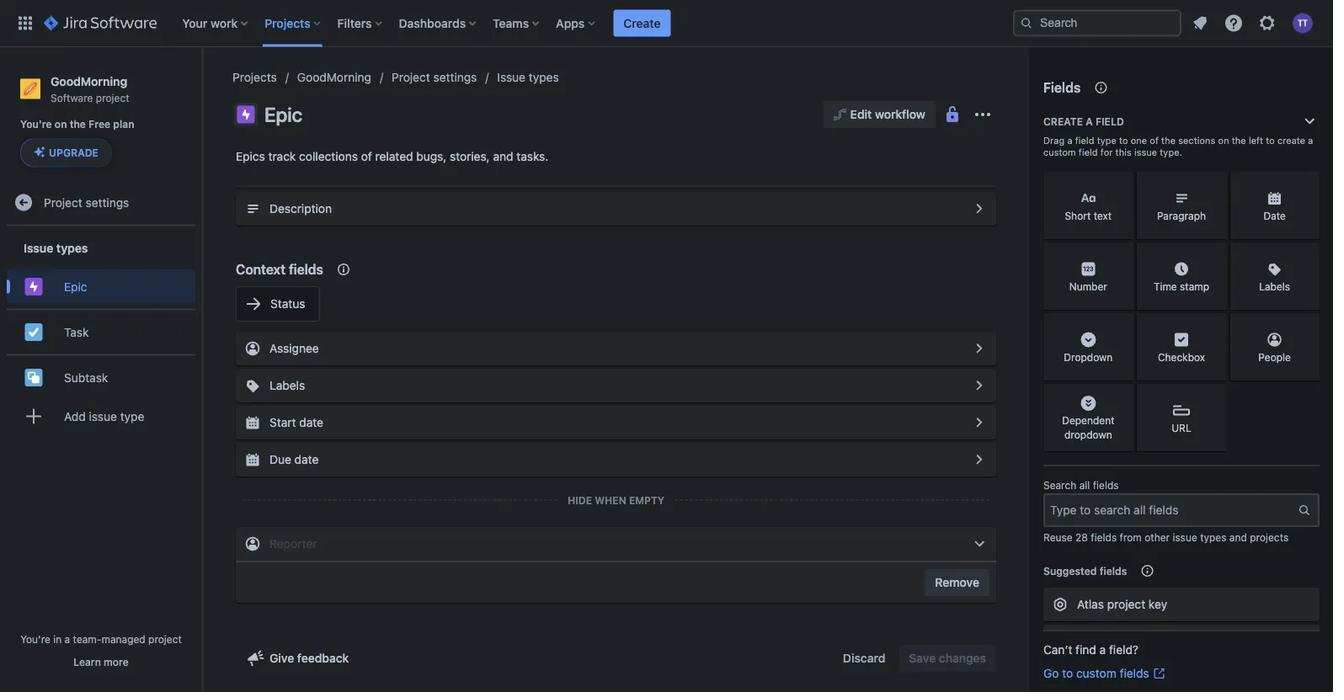 Task type: describe. For each thing, give the bounding box(es) containing it.
fields right 28
[[1091, 531, 1117, 543]]

reporter
[[269, 537, 317, 551]]

assignee
[[269, 341, 319, 355]]

atlas project key
[[1077, 597, 1167, 611]]

edit workflow button
[[823, 101, 936, 128]]

when
[[595, 494, 626, 506]]

you're for you're on the free plan
[[20, 118, 52, 130]]

1 horizontal spatial to
[[1119, 135, 1128, 146]]

stamp
[[1180, 280, 1209, 292]]

issue types for "group" containing issue types
[[24, 241, 88, 255]]

go to custom fields
[[1043, 667, 1149, 680]]

drag
[[1043, 135, 1065, 146]]

add issue type
[[64, 409, 144, 423]]

1 horizontal spatial the
[[1161, 135, 1176, 146]]

more information about the fields image
[[1091, 77, 1111, 98]]

create for create
[[623, 16, 661, 30]]

time stamp
[[1154, 280, 1209, 292]]

field?
[[1109, 643, 1139, 657]]

people
[[1258, 351, 1291, 363]]

type inside drag a field type to one of the sections on the left to create a custom field for this issue type.
[[1097, 135, 1117, 146]]

issue inside "link"
[[497, 70, 526, 84]]

suggested fields
[[1043, 565, 1127, 577]]

fields right all
[[1093, 480, 1119, 491]]

2 horizontal spatial the
[[1232, 135, 1246, 146]]

description button
[[236, 192, 996, 226]]

and for tasks.
[[493, 149, 513, 163]]

goodmorning software project
[[51, 74, 129, 103]]

create button
[[613, 10, 671, 37]]

a right "create"
[[1308, 135, 1313, 146]]

team-
[[73, 633, 101, 645]]

dropdown
[[1064, 351, 1113, 363]]

0 horizontal spatial to
[[1062, 667, 1073, 680]]

0 horizontal spatial on
[[55, 118, 67, 130]]

context
[[236, 261, 285, 277]]

key
[[1149, 597, 1167, 611]]

more information image for time stamp
[[1205, 244, 1225, 264]]

learn more button
[[74, 655, 129, 669]]

assignee button
[[236, 332, 996, 365]]

1 horizontal spatial project settings
[[392, 70, 477, 84]]

1 horizontal spatial epic
[[264, 103, 302, 126]]

more
[[104, 656, 129, 668]]

epics track collections of related bugs, stories, and tasks.
[[236, 149, 549, 163]]

give feedback
[[269, 651, 349, 665]]

remove
[[935, 576, 979, 589]]

open field configuration image for assignee
[[969, 339, 989, 359]]

time
[[1154, 280, 1177, 292]]

and for projects
[[1229, 531, 1247, 543]]

other
[[1145, 531, 1170, 543]]

goodmorning for goodmorning
[[297, 70, 371, 84]]

due date
[[269, 453, 319, 467]]

remove button
[[925, 569, 989, 596]]

add issue type button
[[7, 399, 195, 433]]

filters button
[[332, 10, 389, 37]]

search image
[[1020, 16, 1033, 30]]

learn
[[74, 656, 101, 668]]

fields left more information about the suggested fields icon
[[1100, 565, 1127, 577]]

date for due date
[[294, 453, 319, 467]]

fields left more information about the context fields icon
[[289, 261, 323, 277]]

open field configuration image for labels
[[969, 376, 989, 396]]

apps
[[556, 16, 585, 30]]

empty
[[629, 494, 664, 506]]

hide
[[568, 494, 592, 506]]

hide when empty
[[568, 494, 664, 506]]

notifications image
[[1190, 13, 1210, 33]]

give feedback button
[[236, 645, 359, 672]]

task link
[[7, 315, 195, 349]]

dashboards
[[399, 16, 466, 30]]

a right "in"
[[65, 633, 70, 645]]

more information image
[[1298, 173, 1318, 194]]

can't
[[1043, 643, 1072, 657]]

type inside 'button'
[[120, 409, 144, 423]]

dependent dropdown
[[1062, 415, 1115, 441]]

0 horizontal spatial types
[[56, 241, 88, 255]]

Type to search all fields text field
[[1045, 495, 1298, 525]]

free
[[89, 118, 110, 130]]

tasks.
[[516, 149, 549, 163]]

date for start date
[[299, 416, 323, 429]]

in
[[53, 633, 62, 645]]

more information image for dependent dropdown
[[1111, 386, 1132, 406]]

2 vertical spatial field
[[1079, 147, 1098, 158]]

atlas project key button
[[1043, 588, 1320, 621]]

suggested
[[1043, 565, 1097, 577]]

help image
[[1224, 13, 1244, 33]]

collections
[[299, 149, 358, 163]]

1 horizontal spatial labels
[[1259, 280, 1290, 292]]

all
[[1079, 480, 1090, 491]]

sections
[[1178, 135, 1215, 146]]

Search field
[[1013, 10, 1181, 37]]

settings image
[[1257, 13, 1277, 33]]

one
[[1131, 135, 1147, 146]]

2 vertical spatial types
[[1200, 531, 1227, 543]]

appswitcher icon image
[[15, 13, 35, 33]]

edit
[[850, 107, 872, 121]]

for
[[1100, 147, 1113, 158]]

your profile and settings image
[[1293, 13, 1313, 33]]

url
[[1172, 422, 1191, 434]]

issue inside 'button'
[[89, 409, 117, 423]]

labels inside button
[[269, 379, 305, 392]]

2 vertical spatial project
[[148, 633, 182, 645]]

1 vertical spatial custom
[[1076, 667, 1116, 680]]

plan
[[113, 118, 134, 130]]

open field configuration image
[[969, 450, 989, 470]]

date
[[1264, 210, 1286, 221]]

due date button
[[236, 443, 996, 477]]

project inside goodmorning software project
[[96, 92, 129, 103]]

find
[[1076, 643, 1096, 657]]

0 horizontal spatial of
[[361, 149, 372, 163]]



Task type: locate. For each thing, give the bounding box(es) containing it.
banner containing your work
[[0, 0, 1333, 47]]

settings
[[433, 70, 477, 84], [86, 195, 129, 209]]

open field configuration image inside assignee button
[[969, 339, 989, 359]]

more information image for checkbox
[[1205, 315, 1225, 335]]

you're left "in"
[[20, 633, 50, 645]]

checkbox
[[1158, 351, 1205, 363]]

projects right work
[[265, 16, 310, 30]]

date right start
[[299, 416, 323, 429]]

2 horizontal spatial to
[[1266, 135, 1275, 146]]

issue down primary element
[[497, 70, 526, 84]]

from
[[1120, 531, 1142, 543]]

1 horizontal spatial types
[[529, 70, 559, 84]]

2 horizontal spatial issue
[[1173, 531, 1197, 543]]

you're for you're in a team-managed project
[[20, 633, 50, 645]]

0 vertical spatial issue types
[[497, 70, 559, 84]]

type up the for
[[1097, 135, 1117, 146]]

1 horizontal spatial of
[[1150, 135, 1159, 146]]

types up epic group
[[56, 241, 88, 255]]

1 open field configuration image from the top
[[969, 199, 989, 219]]

2 horizontal spatial project
[[1107, 597, 1145, 611]]

search
[[1043, 480, 1076, 491]]

paragraph
[[1157, 210, 1206, 221]]

on right sections
[[1218, 135, 1229, 146]]

0 horizontal spatial type
[[120, 409, 144, 423]]

1 horizontal spatial project
[[392, 70, 430, 84]]

1 vertical spatial on
[[1218, 135, 1229, 146]]

you're on the free plan
[[20, 118, 134, 130]]

1 horizontal spatial settings
[[433, 70, 477, 84]]

field down create a field
[[1075, 135, 1094, 146]]

date inside due date button
[[294, 453, 319, 467]]

project
[[392, 70, 430, 84], [44, 195, 82, 209]]

open field configuration image for start date
[[969, 413, 989, 433]]

learn more
[[74, 656, 129, 668]]

date right due
[[294, 453, 319, 467]]

create
[[623, 16, 661, 30], [1043, 115, 1083, 127]]

and left projects
[[1229, 531, 1247, 543]]

workflow
[[875, 107, 925, 121]]

atlas
[[1077, 597, 1104, 611]]

0 horizontal spatial epic
[[64, 280, 87, 293]]

issue types down teams dropdown button
[[497, 70, 559, 84]]

1 vertical spatial project settings
[[44, 195, 129, 209]]

of inside drag a field type to one of the sections on the left to create a custom field for this issue type.
[[1150, 135, 1159, 146]]

projects for projects link
[[232, 70, 277, 84]]

0 horizontal spatial issue types
[[24, 241, 88, 255]]

short text
[[1065, 210, 1112, 221]]

0 horizontal spatial project
[[44, 195, 82, 209]]

and left tasks.
[[493, 149, 513, 163]]

0 horizontal spatial issue
[[89, 409, 117, 423]]

group containing issue types
[[7, 226, 195, 443]]

0 horizontal spatial settings
[[86, 195, 129, 209]]

0 horizontal spatial project
[[96, 92, 129, 103]]

open field configuration image inside start date button
[[969, 413, 989, 433]]

to right the left on the right top
[[1266, 135, 1275, 146]]

labels button
[[236, 369, 996, 403]]

field for create
[[1096, 115, 1124, 127]]

this
[[1115, 147, 1132, 158]]

group
[[7, 226, 195, 443]]

on up upgrade button
[[55, 118, 67, 130]]

field left the for
[[1079, 147, 1098, 158]]

more information image up the stamp
[[1205, 244, 1225, 264]]

edit workflow
[[850, 107, 925, 121]]

1 horizontal spatial issue
[[497, 70, 526, 84]]

type down subtask link
[[120, 409, 144, 423]]

1 vertical spatial project settings link
[[7, 186, 195, 219]]

and
[[493, 149, 513, 163], [1229, 531, 1247, 543]]

managed
[[101, 633, 145, 645]]

more options image
[[973, 104, 993, 125]]

settings down dashboards popup button
[[433, 70, 477, 84]]

fields
[[1043, 80, 1081, 96]]

1 horizontal spatial and
[[1229, 531, 1247, 543]]

to right go at the right bottom of the page
[[1062, 667, 1073, 680]]

1 horizontal spatial project
[[148, 633, 182, 645]]

projects
[[265, 16, 310, 30], [232, 70, 277, 84]]

2 horizontal spatial types
[[1200, 531, 1227, 543]]

related
[[375, 149, 413, 163]]

2 you're from the top
[[20, 633, 50, 645]]

types
[[529, 70, 559, 84], [56, 241, 88, 255], [1200, 531, 1227, 543]]

a right drag
[[1067, 135, 1072, 146]]

28
[[1075, 531, 1088, 543]]

this link will be opened in a new tab image
[[1153, 667, 1166, 680]]

date inside start date button
[[299, 416, 323, 429]]

a right find
[[1100, 643, 1106, 657]]

create inside create button
[[623, 16, 661, 30]]

banner
[[0, 0, 1333, 47]]

1 vertical spatial type
[[120, 409, 144, 423]]

1 vertical spatial field
[[1075, 135, 1094, 146]]

your
[[182, 16, 207, 30]]

primary element
[[10, 0, 1013, 47]]

0 vertical spatial issue
[[497, 70, 526, 84]]

issue types link
[[497, 67, 559, 88]]

4 open field configuration image from the top
[[969, 413, 989, 433]]

project up the plan
[[96, 92, 129, 103]]

more information about the suggested fields image
[[1137, 561, 1157, 581]]

field up the for
[[1096, 115, 1124, 127]]

due
[[269, 453, 291, 467]]

0 horizontal spatial create
[[623, 16, 661, 30]]

more information image up dependent at bottom right
[[1111, 386, 1132, 406]]

epics
[[236, 149, 265, 163]]

create a field
[[1043, 115, 1124, 127]]

0 vertical spatial epic
[[264, 103, 302, 126]]

project right managed
[[148, 633, 182, 645]]

3 open field configuration image from the top
[[969, 376, 989, 396]]

goodmorning inside goodmorning software project
[[51, 74, 127, 88]]

project settings link
[[392, 67, 477, 88], [7, 186, 195, 219]]

issue types inside "group"
[[24, 241, 88, 255]]

project settings down upgrade
[[44, 195, 129, 209]]

0 vertical spatial of
[[1150, 135, 1159, 146]]

reuse 28 fields from other issue types and projects
[[1043, 531, 1289, 543]]

1 vertical spatial epic
[[64, 280, 87, 293]]

projects link
[[232, 67, 277, 88]]

of right one
[[1150, 135, 1159, 146]]

0 horizontal spatial project settings
[[44, 195, 129, 209]]

1 you're from the top
[[20, 118, 52, 130]]

goodmorning link
[[297, 67, 371, 88]]

more information image
[[1205, 244, 1225, 264], [1205, 315, 1225, 335], [1111, 386, 1132, 406]]

software
[[51, 92, 93, 103]]

1 vertical spatial of
[[361, 149, 372, 163]]

types down "type to search all fields" text box
[[1200, 531, 1227, 543]]

project down upgrade button
[[44, 195, 82, 209]]

0 horizontal spatial project settings link
[[7, 186, 195, 219]]

1 horizontal spatial project settings link
[[392, 67, 477, 88]]

teams button
[[488, 10, 546, 37]]

1 horizontal spatial type
[[1097, 135, 1117, 146]]

1 vertical spatial you're
[[20, 633, 50, 645]]

create up drag
[[1043, 115, 1083, 127]]

of
[[1150, 135, 1159, 146], [361, 149, 372, 163]]

custom
[[1043, 147, 1076, 158], [1076, 667, 1116, 680]]

number
[[1069, 280, 1107, 292]]

0 horizontal spatial and
[[493, 149, 513, 163]]

status
[[270, 297, 305, 311]]

goodmorning for goodmorning software project
[[51, 74, 127, 88]]

projects button
[[260, 10, 327, 37]]

types down "apps"
[[529, 70, 559, 84]]

project down dashboards
[[392, 70, 430, 84]]

sidebar navigation image
[[184, 67, 221, 101]]

0 vertical spatial issue
[[1134, 147, 1157, 158]]

0 vertical spatial date
[[299, 416, 323, 429]]

the left the left on the right top
[[1232, 135, 1246, 146]]

1 horizontal spatial issue
[[1134, 147, 1157, 158]]

project settings down dashboards popup button
[[392, 70, 477, 84]]

create right apps popup button on the left top
[[623, 16, 661, 30]]

0 vertical spatial project settings link
[[392, 67, 477, 88]]

create for create a field
[[1043, 115, 1083, 127]]

field for drag
[[1075, 135, 1094, 146]]

projects for 'projects' popup button
[[265, 16, 310, 30]]

add
[[64, 409, 86, 423]]

types inside "link"
[[529, 70, 559, 84]]

track
[[268, 149, 296, 163]]

1 vertical spatial project
[[44, 195, 82, 209]]

epic
[[264, 103, 302, 126], [64, 280, 87, 293]]

field
[[1096, 115, 1124, 127], [1075, 135, 1094, 146], [1079, 147, 1098, 158]]

custom down can't find a field?
[[1076, 667, 1116, 680]]

jira software image
[[44, 13, 157, 33], [44, 13, 157, 33]]

issue down one
[[1134, 147, 1157, 158]]

task
[[64, 325, 89, 339]]

1 vertical spatial create
[[1043, 115, 1083, 127]]

discard button
[[833, 645, 896, 672]]

0 vertical spatial you're
[[20, 118, 52, 130]]

projects up issue type icon
[[232, 70, 277, 84]]

1 horizontal spatial goodmorning
[[297, 70, 371, 84]]

project settings link down dashboards popup button
[[392, 67, 477, 88]]

epic inside epic link
[[64, 280, 87, 293]]

1 vertical spatial and
[[1229, 531, 1247, 543]]

1 vertical spatial settings
[[86, 195, 129, 209]]

1 vertical spatial issue types
[[24, 241, 88, 255]]

1 vertical spatial projects
[[232, 70, 277, 84]]

2 vertical spatial issue
[[1173, 531, 1197, 543]]

project left key in the bottom right of the page
[[1107, 597, 1145, 611]]

work
[[210, 16, 238, 30]]

description
[[269, 202, 332, 216]]

1 vertical spatial more information image
[[1205, 315, 1225, 335]]

1 vertical spatial date
[[294, 453, 319, 467]]

open field configuration image inside labels button
[[969, 376, 989, 396]]

1 horizontal spatial issue types
[[497, 70, 559, 84]]

type
[[1097, 135, 1117, 146], [120, 409, 144, 423]]

project settings
[[392, 70, 477, 84], [44, 195, 129, 209]]

1 vertical spatial project
[[1107, 597, 1145, 611]]

more information image down the stamp
[[1205, 315, 1225, 335]]

0 vertical spatial custom
[[1043, 147, 1076, 158]]

project
[[96, 92, 129, 103], [1107, 597, 1145, 611], [148, 633, 182, 645]]

1 horizontal spatial create
[[1043, 115, 1083, 127]]

0 vertical spatial type
[[1097, 135, 1117, 146]]

go to custom fields link
[[1043, 665, 1166, 682]]

goodmorning down filters
[[297, 70, 371, 84]]

open field configuration image
[[969, 199, 989, 219], [969, 339, 989, 359], [969, 376, 989, 396], [969, 413, 989, 433]]

create
[[1277, 135, 1305, 146]]

the
[[70, 118, 86, 130], [1161, 135, 1176, 146], [1232, 135, 1246, 146]]

0 vertical spatial project
[[392, 70, 430, 84]]

your work
[[182, 16, 238, 30]]

labels down 'date'
[[1259, 280, 1290, 292]]

issue inside drag a field type to one of the sections on the left to create a custom field for this issue type.
[[1134, 147, 1157, 158]]

0 horizontal spatial issue
[[24, 241, 53, 255]]

issue types
[[497, 70, 559, 84], [24, 241, 88, 255]]

1 vertical spatial labels
[[269, 379, 305, 392]]

labels up start
[[269, 379, 305, 392]]

goodmorning up software
[[51, 74, 127, 88]]

fields left this link will be opened in a new tab icon
[[1120, 667, 1149, 680]]

0 vertical spatial project
[[96, 92, 129, 103]]

reuse
[[1043, 531, 1073, 543]]

a down more information about the fields icon
[[1086, 115, 1093, 127]]

epic up task
[[64, 280, 87, 293]]

the up type. at the top right
[[1161, 135, 1176, 146]]

0 vertical spatial field
[[1096, 115, 1124, 127]]

on inside drag a field type to one of the sections on the left to create a custom field for this issue type.
[[1218, 135, 1229, 146]]

you're in a team-managed project
[[20, 633, 182, 645]]

0 vertical spatial settings
[[433, 70, 477, 84]]

0 horizontal spatial the
[[70, 118, 86, 130]]

discard
[[843, 651, 885, 665]]

0 horizontal spatial goodmorning
[[51, 74, 127, 88]]

0 vertical spatial project settings
[[392, 70, 477, 84]]

stories,
[[450, 149, 490, 163]]

1 horizontal spatial on
[[1218, 135, 1229, 146]]

projects inside popup button
[[265, 16, 310, 30]]

project inside button
[[1107, 597, 1145, 611]]

issue right add
[[89, 409, 117, 423]]

open field configuration image inside description button
[[969, 199, 989, 219]]

type.
[[1160, 147, 1182, 158]]

0 vertical spatial more information image
[[1205, 244, 1225, 264]]

dependent
[[1062, 415, 1115, 426]]

of left related
[[361, 149, 372, 163]]

1 vertical spatial types
[[56, 241, 88, 255]]

subtask link
[[7, 361, 195, 394]]

epic link
[[7, 270, 195, 303]]

close field configuration image
[[969, 534, 989, 554]]

dashboards button
[[394, 10, 483, 37]]

subtask
[[64, 370, 108, 384]]

0 vertical spatial on
[[55, 118, 67, 130]]

to
[[1119, 135, 1128, 146], [1266, 135, 1275, 146], [1062, 667, 1073, 680]]

context fields
[[236, 261, 323, 277]]

0 vertical spatial projects
[[265, 16, 310, 30]]

issue types up epic group
[[24, 241, 88, 255]]

add issue type image
[[24, 406, 44, 426]]

open field configuration image for description
[[969, 199, 989, 219]]

your work button
[[177, 10, 255, 37]]

issue type icon image
[[236, 104, 256, 125]]

you're up upgrade button
[[20, 118, 52, 130]]

start date
[[269, 416, 323, 429]]

custom inside drag a field type to one of the sections on the left to create a custom field for this issue type.
[[1043, 147, 1076, 158]]

project settings link down upgrade
[[7, 186, 195, 219]]

0 vertical spatial labels
[[1259, 280, 1290, 292]]

0 horizontal spatial labels
[[269, 379, 305, 392]]

1 vertical spatial issue
[[89, 409, 117, 423]]

issue right other
[[1173, 531, 1197, 543]]

labels
[[1259, 280, 1290, 292], [269, 379, 305, 392]]

more information about the context fields image
[[333, 259, 354, 280]]

projects
[[1250, 531, 1289, 543]]

custom down drag
[[1043, 147, 1076, 158]]

0 vertical spatial types
[[529, 70, 559, 84]]

settings down upgrade
[[86, 195, 129, 209]]

the left free
[[70, 118, 86, 130]]

on
[[55, 118, 67, 130], [1218, 135, 1229, 146]]

epic group
[[7, 265, 195, 308]]

issue up epic group
[[24, 241, 53, 255]]

2 vertical spatial more information image
[[1111, 386, 1132, 406]]

feedback
[[297, 651, 349, 665]]

text
[[1094, 210, 1112, 221]]

2 open field configuration image from the top
[[969, 339, 989, 359]]

date
[[299, 416, 323, 429], [294, 453, 319, 467]]

teams
[[493, 16, 529, 30]]

0 vertical spatial create
[[623, 16, 661, 30]]

bugs,
[[416, 149, 447, 163]]

issue types for issue types "link"
[[497, 70, 559, 84]]

go
[[1043, 667, 1059, 680]]

1 vertical spatial issue
[[24, 241, 53, 255]]

0 vertical spatial and
[[493, 149, 513, 163]]

to up this
[[1119, 135, 1128, 146]]

epic right issue type icon
[[264, 103, 302, 126]]

dropdown
[[1064, 429, 1112, 441]]



Task type: vqa. For each thing, say whether or not it's contained in the screenshot.
source
no



